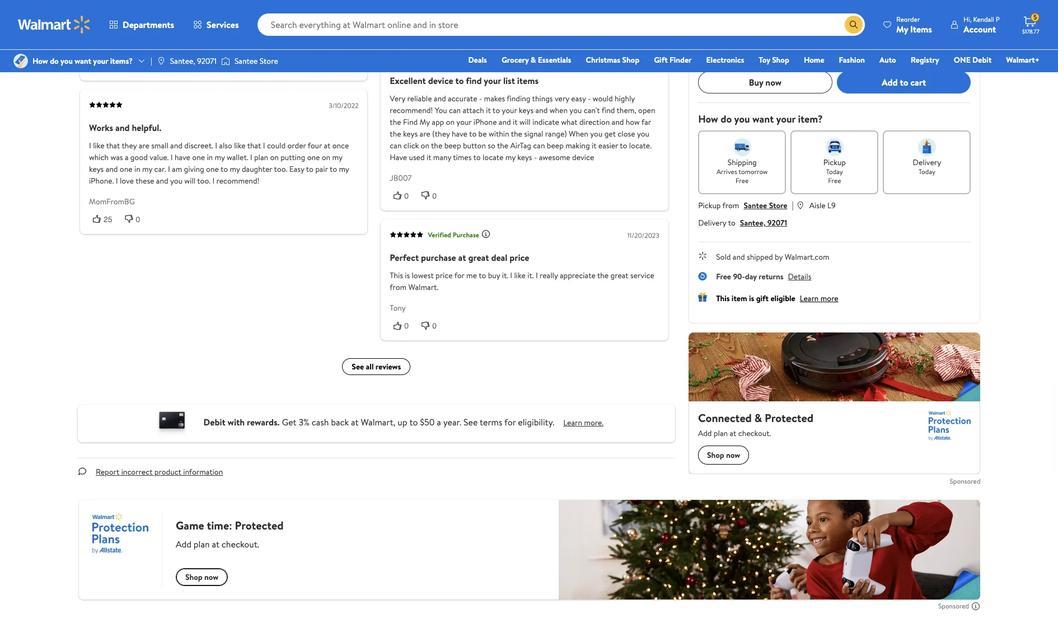 Task type: vqa. For each thing, say whether or not it's contained in the screenshot.
button
yes



Task type: describe. For each thing, give the bounding box(es) containing it.
which
[[89, 152, 109, 163]]

ad disclaimer and feedback for marqueedisplayad image
[[972, 602, 981, 611]]

helpful.
[[132, 122, 161, 134]]

intent image for shipping image
[[733, 138, 751, 156]]

(they
[[432, 128, 450, 139]]

to down wallet.
[[221, 164, 228, 175]]

grocery
[[502, 54, 529, 66]]

attach
[[463, 105, 484, 116]]

christmas shop link
[[581, 54, 645, 66]]

purchase for to
[[453, 53, 479, 62]]

l9
[[828, 200, 836, 211]]

0 vertical spatial see
[[352, 362, 364, 373]]

how do you want your item?
[[698, 112, 823, 126]]

accurate
[[448, 93, 478, 104]]

report incorrect product information button
[[87, 459, 232, 486]]

1 that from the left
[[106, 140, 120, 151]]

1 horizontal spatial can
[[449, 105, 461, 116]]

1 horizontal spatial is
[[749, 293, 754, 304]]

1 horizontal spatial in
[[207, 152, 213, 163]]

when inside very reliable and accurate - makes finding things very easy - would highly recommend!  you can attach it to your keys and when you can't find them, open the find my app on your iphone and it will indicate what direction and how far the keys are (they have to be within the signal range)  when you get close you can click on the beep button so the airtag can beep making it easier to locate. have used it many times to locate my keys - awesome device
[[550, 105, 568, 116]]

0 vertical spatial store
[[260, 55, 278, 67]]

my down also
[[215, 152, 225, 163]]

am
[[172, 164, 182, 175]]

one up love
[[120, 164, 133, 175]]

walmart image
[[18, 16, 91, 34]]

grocery & essentials link
[[497, 54, 577, 66]]

and right sold
[[733, 251, 745, 263]]

discreet.
[[184, 140, 213, 151]]

how for how do you want your items?
[[32, 55, 48, 67]]

add to cart button
[[837, 71, 971, 93]]

and up get
[[612, 116, 624, 128]]

it left easier
[[592, 140, 597, 151]]

awesome
[[539, 152, 571, 163]]

to right pair
[[330, 164, 337, 175]]

services
[[207, 18, 239, 31]]

pickup for pickup today free
[[824, 157, 846, 168]]

0 horizontal spatial 92071
[[197, 55, 217, 67]]

you down easy at the right of page
[[570, 105, 582, 116]]

used
[[409, 152, 425, 163]]

and up they
[[115, 122, 130, 134]]

i right 'value.'
[[171, 152, 173, 163]]

great inside this is lowest price for me to buy it. i like it. i really appreciate the great service from walmart.
[[611, 270, 629, 281]]

one right giving
[[206, 164, 219, 175]]

many
[[433, 152, 452, 163]]

items
[[517, 74, 539, 87]]

walmart+ link
[[1002, 54, 1045, 66]]

0 vertical spatial sponsored
[[950, 477, 981, 486]]

&
[[531, 54, 536, 66]]

0 vertical spatial santee
[[235, 55, 258, 67]]

your for how do you want your items?
[[93, 55, 108, 67]]

these
[[136, 175, 154, 187]]

the down (they on the left top of page
[[431, 140, 443, 151]]

buy
[[749, 76, 764, 88]]

more
[[821, 293, 839, 304]]

pickup for pickup from santee store |
[[698, 200, 721, 211]]

tony
[[390, 303, 406, 314]]

reorder
[[897, 14, 921, 24]]

santee, 92071 button
[[740, 217, 787, 228]]

good
[[130, 152, 148, 163]]

the inside this is lowest price for me to buy it. i like it. i really appreciate the great service from walmart.
[[598, 270, 609, 281]]

2 horizontal spatial -
[[588, 93, 591, 104]]

santee, 92071
[[170, 55, 217, 67]]

your down "attach"
[[457, 116, 472, 128]]

on right click
[[421, 140, 430, 151]]

my down wallet.
[[230, 164, 240, 175]]

walmart,
[[361, 416, 396, 429]]

and right reliable
[[434, 93, 446, 104]]

the up have
[[390, 128, 401, 139]]

one down four
[[307, 152, 320, 163]]

1 vertical spatial 92071
[[768, 217, 787, 228]]

cart
[[911, 76, 926, 88]]

0 horizontal spatial free
[[716, 271, 731, 282]]

0 vertical spatial price
[[510, 252, 530, 264]]

to left pair
[[306, 164, 314, 175]]

day
[[745, 271, 757, 282]]

santee inside pickup from santee store |
[[744, 200, 767, 211]]

i up 'plan'
[[263, 140, 265, 151]]

your down finding
[[502, 105, 517, 116]]

i left really
[[536, 270, 538, 281]]

p
[[996, 14, 1000, 24]]

product
[[154, 466, 181, 478]]

to left be at the left top
[[469, 128, 477, 139]]

value.
[[150, 152, 169, 163]]

essentials
[[538, 54, 572, 66]]

iphone.
[[89, 175, 114, 187]]

free 90-day returns details
[[716, 271, 812, 282]]

1 vertical spatial sponsored
[[939, 602, 970, 611]]

perfect
[[390, 252, 419, 264]]

is inside this is lowest price for me to buy it. i like it. i really appreciate the great service from walmart.
[[405, 270, 410, 281]]

rewards.
[[247, 416, 280, 429]]

the right so
[[497, 140, 509, 151]]

0 vertical spatial great
[[469, 252, 489, 264]]

service
[[631, 270, 655, 281]]

1 vertical spatial in
[[134, 164, 140, 175]]

you down direction
[[591, 128, 603, 139]]

are inside i like that they are small and discreet. i also like that i could order four at once which was a good value. i have one in my wallet. i plan on putting one on my keys and one in my car. i am giving one to my daughter too. easy to pair to my iphone. i love these and you will too. i recommend!
[[139, 140, 149, 151]]

love
[[120, 175, 134, 187]]

intent image for delivery image
[[918, 138, 936, 156]]

range)
[[545, 128, 567, 139]]

the left the find
[[390, 116, 401, 128]]

and right small
[[170, 140, 183, 151]]

details button
[[788, 271, 812, 282]]

the up 'airtag'
[[511, 128, 523, 139]]

1 vertical spatial |
[[792, 199, 794, 211]]

services button
[[184, 11, 249, 38]]

1 horizontal spatial learn
[[800, 293, 819, 304]]

works
[[89, 122, 113, 134]]

legal information image
[[783, 51, 792, 60]]

delivery to santee, 92071
[[698, 217, 787, 228]]

2 horizontal spatial at
[[459, 252, 466, 264]]

1 vertical spatial a
[[437, 416, 441, 429]]

highly
[[615, 93, 635, 104]]

my down once at the left
[[332, 152, 343, 163]]

departments button
[[100, 11, 184, 38]]

would
[[593, 93, 613, 104]]

your for excellent device to find your list items
[[484, 74, 501, 87]]

report incorrect product information
[[96, 466, 223, 478]]

your for how do you want your item?
[[776, 112, 796, 126]]

at inside i like that they are small and discreet. i also like that i could order four at once which was a good value. i have one in my wallet. i plan on putting one on my keys and one in my car. i am giving one to my daughter too. easy to pair to my iphone. i love these and you will too. i recommend!
[[324, 140, 331, 151]]

i right buy
[[511, 270, 513, 281]]

to down pickup from santee store |
[[728, 217, 736, 228]]

 image for how do you want your items?
[[13, 54, 28, 68]]

my right pair
[[339, 164, 349, 175]]

sold and shipped by walmart.com
[[716, 251, 830, 263]]

button
[[463, 140, 486, 151]]

purchase
[[421, 252, 456, 264]]

easier
[[599, 140, 618, 151]]

keys down finding
[[519, 105, 534, 116]]

and down 'car.'
[[156, 175, 168, 187]]

1 horizontal spatial see
[[464, 416, 478, 429]]

gift finder
[[654, 54, 692, 66]]

arrives
[[717, 167, 737, 176]]

now
[[766, 76, 782, 88]]

0 horizontal spatial |
[[151, 55, 152, 67]]

0 vertical spatial find
[[466, 74, 482, 87]]

up
[[398, 416, 407, 429]]

purchase for at
[[453, 230, 479, 240]]

times
[[453, 152, 472, 163]]

0 horizontal spatial -
[[479, 93, 482, 104]]

how for how do you want your item?
[[698, 112, 718, 126]]

want for items?
[[75, 55, 91, 67]]

shipping
[[728, 157, 757, 168]]

shop for christmas shop
[[623, 54, 640, 66]]

verified purchase for purchase
[[428, 230, 479, 240]]

works and helpful.
[[89, 122, 161, 134]]

1 vertical spatial too.
[[197, 175, 211, 187]]

on up pair
[[322, 152, 331, 163]]

keys down 'airtag'
[[518, 152, 532, 163]]

tomorrow
[[739, 167, 768, 176]]

learn more.
[[564, 417, 604, 429]]

one down discreet.
[[192, 152, 205, 163]]

it down finding
[[513, 116, 518, 128]]

registry link
[[906, 54, 945, 66]]

1 vertical spatial santee,
[[740, 217, 766, 228]]

it right used
[[427, 152, 432, 163]]

daughter
[[242, 164, 272, 175]]

app
[[432, 116, 444, 128]]

locate
[[483, 152, 504, 163]]

gifting made easy image
[[698, 293, 707, 302]]

toy shop link
[[754, 54, 795, 66]]

click
[[404, 140, 419, 151]]

to right 'up'
[[410, 416, 418, 429]]

aisle l9
[[810, 200, 836, 211]]

will inside i like that they are small and discreet. i also like that i could order four at once which was a good value. i have one in my wallet. i plan on putting one on my keys and one in my car. i am giving one to my daughter too. easy to pair to my iphone. i love these and you will too. i recommend!
[[184, 175, 196, 187]]

and down was
[[106, 164, 118, 175]]

signal
[[525, 128, 544, 139]]

you down walmart image at top left
[[61, 55, 73, 67]]

1 horizontal spatial for
[[505, 416, 516, 429]]

putting
[[281, 152, 305, 163]]

keys down the find
[[403, 128, 418, 139]]

close
[[618, 128, 636, 139]]

add to cart
[[882, 76, 926, 88]]

you inside i like that they are small and discreet. i also like that i could order four at once which was a good value. i have one in my wallet. i plan on putting one on my keys and one in my car. i am giving one to my daughter too. easy to pair to my iphone. i love these and you will too. i recommend!
[[170, 175, 183, 187]]

find inside very reliable and accurate - makes finding things very easy - would highly recommend!  you can attach it to your keys and when you can't find them, open the find my app on your iphone and it will indicate what direction and how far the keys are (they have to be within the signal range)  when you get close you can click on the beep button so the airtag can beep making it easier to locate. have used it many times to locate my keys - awesome device
[[602, 105, 615, 116]]

Search search field
[[257, 13, 865, 36]]

free inside the pickup today free
[[828, 176, 841, 185]]

and up within at the top left of page
[[499, 116, 511, 128]]

1 beep from the left
[[445, 140, 461, 151]]

to down close at the right top of page
[[620, 140, 628, 151]]

delivery for today
[[913, 157, 942, 168]]

like for perfect purchase at great deal price
[[515, 270, 526, 281]]

are inside very reliable and accurate - makes finding things very easy - would highly recommend!  you can attach it to your keys and when you can't find them, open the find my app on your iphone and it will indicate what direction and how far the keys are (they have to be within the signal range)  when you get close you can click on the beep button so the airtag can beep making it easier to locate. have used it many times to locate my keys - awesome device
[[420, 128, 431, 139]]

how do you want your items?
[[32, 55, 133, 67]]

i like that they are small and discreet. i also like that i could order four at once which was a good value. i have one in my wallet. i plan on putting one on my keys and one in my car. i am giving one to my daughter too. easy to pair to my iphone. i love these and you will too. i recommend!
[[89, 140, 349, 187]]

reviews
[[376, 362, 401, 373]]

0 vertical spatial too.
[[274, 164, 288, 175]]

i left the am
[[168, 164, 170, 175]]

store inside pickup from santee store |
[[769, 200, 788, 211]]

plan
[[254, 152, 268, 163]]

you inside now $86.88 you save $12.12
[[701, 36, 713, 47]]

from inside this is lowest price for me to buy it. i like it. i really appreciate the great service from walmart.
[[390, 282, 407, 293]]

all
[[366, 362, 374, 373]]



Task type: locate. For each thing, give the bounding box(es) containing it.
are up good
[[139, 140, 149, 151]]

today
[[826, 167, 843, 176], [919, 167, 936, 176]]

1 vertical spatial verified
[[428, 230, 451, 240]]

perfect purchase at great deal price
[[390, 252, 530, 264]]

pickup from santee store |
[[698, 199, 794, 211]]

0 horizontal spatial are
[[139, 140, 149, 151]]

a
[[125, 152, 129, 163], [437, 416, 441, 429]]

today down intent image for delivery in the top right of the page
[[919, 167, 936, 176]]

1 vertical spatial you
[[435, 105, 447, 116]]

1 horizontal spatial a
[[437, 416, 441, 429]]

from inside pickup from santee store |
[[723, 200, 739, 211]]

debit left "with"
[[204, 416, 226, 429]]

gift finder link
[[649, 54, 697, 66]]

1 today from the left
[[826, 167, 843, 176]]

1 vertical spatial learn
[[564, 417, 583, 429]]

1 horizontal spatial when
[[715, 51, 730, 60]]

one debit card  debit with rewards. get 3% cash back at walmart, up to $50 a year. see terms for eligibility. learn more. element
[[564, 417, 604, 429]]

- right easy at the right of page
[[588, 93, 591, 104]]

keys inside i like that they are small and discreet. i also like that i could order four at once which was a good value. i have one in my wallet. i plan on putting one on my keys and one in my car. i am giving one to my daughter too. easy to pair to my iphone. i love these and you will too. i recommend!
[[89, 164, 104, 175]]

appreciate
[[560, 270, 596, 281]]

do down walmart image at top left
[[50, 55, 59, 67]]

very reliable and accurate - makes finding things very easy - would highly recommend!  you can attach it to your keys and when you can't find them, open the find my app on your iphone and it will indicate what direction and how far the keys are (they have to be within the signal range)  when you get close you can click on the beep button so the airtag can beep making it easier to locate. have used it many times to locate my keys - awesome device
[[390, 93, 656, 163]]

verified purchase up excellent device to find your list items
[[428, 53, 479, 62]]

beep
[[445, 140, 461, 151], [547, 140, 564, 151]]

1 vertical spatial pickup
[[698, 200, 721, 211]]

|
[[151, 55, 152, 67], [792, 199, 794, 211]]

one debit card image
[[149, 409, 195, 438]]

shop inside toy shop link
[[773, 54, 790, 66]]

do for how do you want your item?
[[721, 112, 732, 126]]

verified for purchase
[[428, 230, 451, 240]]

walmart.
[[409, 282, 439, 293]]

to
[[456, 74, 464, 87], [900, 76, 909, 88], [493, 105, 500, 116], [469, 128, 477, 139], [620, 140, 628, 151], [474, 152, 481, 163], [221, 164, 228, 175], [306, 164, 314, 175], [330, 164, 337, 175], [728, 217, 736, 228], [479, 270, 486, 281], [410, 416, 418, 429]]

find
[[403, 116, 418, 128]]

0 horizontal spatial find
[[466, 74, 482, 87]]

now $86.88 you save $12.12
[[698, 12, 780, 48]]

cherj
[[89, 42, 109, 54]]

1 verified purchase from the top
[[428, 53, 479, 62]]

2 verified purchase from the top
[[428, 230, 479, 240]]

2 purchase from the top
[[453, 230, 479, 240]]

92071 down services popup button
[[197, 55, 217, 67]]

1 horizontal spatial shop
[[773, 54, 790, 66]]

1 vertical spatial find
[[602, 105, 615, 116]]

beep up awesome
[[547, 140, 564, 151]]

santee store
[[235, 55, 278, 67]]

small
[[151, 140, 168, 151]]

your
[[93, 55, 108, 67], [484, 74, 501, 87], [502, 105, 517, 116], [776, 112, 796, 126], [457, 116, 472, 128]]

are
[[420, 128, 431, 139], [139, 140, 149, 151]]

0 horizontal spatial too.
[[197, 175, 211, 187]]

price
[[698, 51, 713, 60]]

i
[[89, 140, 91, 151], [215, 140, 217, 151], [263, 140, 265, 151], [171, 152, 173, 163], [250, 152, 252, 163], [168, 164, 170, 175], [116, 175, 118, 187], [213, 175, 215, 187], [511, 270, 513, 281], [536, 270, 538, 281]]

device inside very reliable and accurate - makes finding things very easy - would highly recommend!  you can attach it to your keys and when you can't find them, open the find my app on your iphone and it will indicate what direction and how far the keys are (they have to be within the signal range)  when you get close you can click on the beep button so the airtag can beep making it easier to locate. have used it many times to locate my keys - awesome device
[[573, 152, 594, 163]]

0 horizontal spatial will
[[184, 175, 196, 187]]

this for this item is gift eligible learn more
[[716, 293, 730, 304]]

today for delivery
[[919, 167, 936, 176]]

that up 'plan'
[[247, 140, 261, 151]]

walmart.com
[[785, 251, 830, 263]]

pickup inside pickup from santee store |
[[698, 200, 721, 211]]

1 shop from the left
[[623, 54, 640, 66]]

1 vertical spatial recommend!
[[217, 175, 260, 187]]

gift
[[756, 293, 769, 304]]

0 horizontal spatial like
[[93, 140, 104, 151]]

0 horizontal spatial pickup
[[698, 200, 721, 211]]

debit inside 'one debit' link
[[973, 54, 992, 66]]

shop inside christmas shop link
[[623, 54, 640, 66]]

1 horizontal spatial device
[[573, 152, 594, 163]]

0 horizontal spatial beep
[[445, 140, 461, 151]]

delivery down intent image for delivery in the top right of the page
[[913, 157, 942, 168]]

cash
[[312, 416, 329, 429]]

0 vertical spatial device
[[428, 74, 454, 87]]

0 vertical spatial learn
[[800, 293, 819, 304]]

0 vertical spatial verified purchase
[[428, 53, 479, 62]]

me
[[467, 270, 477, 281]]

hi, kendall p account
[[964, 14, 1000, 35]]

far
[[642, 116, 651, 128]]

one
[[954, 54, 971, 66]]

how
[[626, 116, 640, 128]]

verified up excellent device to find your list items
[[428, 53, 451, 62]]

free left 90-
[[716, 271, 731, 282]]

0 button
[[390, 13, 418, 25], [418, 13, 446, 25], [89, 60, 117, 72], [117, 60, 145, 72], [390, 190, 418, 202], [418, 190, 446, 202], [121, 214, 149, 225], [390, 321, 418, 332], [418, 321, 446, 332]]

on right "app"
[[446, 116, 455, 128]]

santee store button
[[744, 200, 788, 211]]

0 horizontal spatial delivery
[[698, 217, 727, 228]]

i left 'plan'
[[250, 152, 252, 163]]

2 horizontal spatial free
[[828, 176, 841, 185]]

account
[[964, 23, 997, 35]]

so
[[488, 140, 496, 151]]

gift
[[654, 54, 668, 66]]

0 horizontal spatial debit
[[204, 416, 226, 429]]

report
[[96, 466, 119, 478]]

intent image for pickup image
[[826, 138, 844, 156]]

0 vertical spatial from
[[723, 200, 739, 211]]

this inside this is lowest price for me to buy it. i like it. i really appreciate the great service from walmart.
[[390, 270, 403, 281]]

1 horizontal spatial today
[[919, 167, 936, 176]]

like for works and helpful.
[[234, 140, 246, 151]]

too. down giving
[[197, 175, 211, 187]]

on down could
[[270, 152, 279, 163]]

 image for santee store
[[221, 55, 230, 67]]

you up 'price'
[[701, 36, 713, 47]]

one
[[192, 152, 205, 163], [307, 152, 320, 163], [120, 164, 133, 175], [206, 164, 219, 175]]

to down makes
[[493, 105, 500, 116]]

11/20/2023
[[628, 231, 660, 240]]

0 horizontal spatial store
[[260, 55, 278, 67]]

do for how do you want your items?
[[50, 55, 59, 67]]

my down 'airtag'
[[506, 152, 516, 163]]

| right "items?"
[[151, 55, 152, 67]]

0 horizontal spatial in
[[134, 164, 140, 175]]

from up tony at the left top of the page
[[390, 282, 407, 293]]

shop for toy shop
[[773, 54, 790, 66]]

0 horizontal spatial that
[[106, 140, 120, 151]]

you up the locate. at the right top of the page
[[637, 128, 650, 139]]

fashion link
[[834, 54, 871, 66]]

verified for device
[[428, 53, 451, 62]]

once
[[333, 140, 349, 151]]

1 horizontal spatial have
[[452, 128, 468, 139]]

to up accurate
[[456, 74, 464, 87]]

recommend! up the find
[[390, 105, 433, 116]]

1 horizontal spatial store
[[769, 200, 788, 211]]

6/2/2023
[[632, 54, 660, 63]]

 image
[[13, 54, 28, 68], [221, 55, 230, 67], [157, 57, 166, 66]]

how up arrives
[[698, 112, 718, 126]]

verified purchase up the perfect purchase at great deal price
[[428, 230, 479, 240]]

recommend! down daughter
[[217, 175, 260, 187]]

to down button
[[474, 152, 481, 163]]

 image left santee store
[[221, 55, 230, 67]]

1 horizontal spatial santee
[[744, 200, 767, 211]]

items?
[[110, 55, 133, 67]]

0 vertical spatial is
[[405, 270, 410, 281]]

2 verified from the top
[[428, 230, 451, 240]]

want
[[75, 55, 91, 67], [753, 112, 774, 126]]

very
[[555, 93, 570, 104]]

$86.88
[[733, 12, 780, 34]]

2 shop from the left
[[773, 54, 790, 66]]

recommend! inside very reliable and accurate - makes finding things very easy - would highly recommend!  you can attach it to your keys and when you can't find them, open the find my app on your iphone and it will indicate what direction and how far the keys are (they have to be within the signal range)  when you get close you can click on the beep button so the airtag can beep making it easier to locate. have used it many times to locate my keys - awesome device
[[390, 105, 433, 116]]

it
[[486, 105, 491, 116], [513, 116, 518, 128], [592, 140, 597, 151], [427, 152, 432, 163]]

you down the am
[[170, 175, 183, 187]]

online
[[763, 51, 781, 60]]

will up signal
[[520, 116, 531, 128]]

0 horizontal spatial see
[[352, 362, 364, 373]]

i down discreet.
[[213, 175, 215, 187]]

item?
[[798, 112, 823, 126]]

0 vertical spatial my
[[897, 23, 909, 35]]

it. right buy
[[502, 270, 509, 281]]

is
[[405, 270, 410, 281], [749, 293, 754, 304]]

1 vertical spatial great
[[611, 270, 629, 281]]

i left love
[[116, 175, 118, 187]]

want down buy now button at the right of the page
[[753, 112, 774, 126]]

this left item
[[716, 293, 730, 304]]

verified purchase for device
[[428, 53, 479, 62]]

makes
[[484, 93, 505, 104]]

beep up times
[[445, 140, 461, 151]]

have inside very reliable and accurate - makes finding things very easy - would highly recommend!  you can attach it to your keys and when you can't find them, open the find my app on your iphone and it will indicate what direction and how far the keys are (they have to be within the signal range)  when you get close you can click on the beep button so the airtag can beep making it easier to locate. have used it many times to locate my keys - awesome device
[[452, 128, 468, 139]]

your left item?
[[776, 112, 796, 126]]

0 vertical spatial you
[[701, 36, 713, 47]]

0 horizontal spatial shop
[[623, 54, 640, 66]]

1 horizontal spatial price
[[510, 252, 530, 264]]

0 vertical spatial santee,
[[170, 55, 195, 67]]

shop right christmas
[[623, 54, 640, 66]]

today inside delivery today
[[919, 167, 936, 176]]

1 it. from the left
[[502, 270, 509, 281]]

verified purchase
[[428, 53, 479, 62], [428, 230, 479, 240]]

$178.77
[[1023, 27, 1040, 35]]

 image down walmart image at top left
[[13, 54, 28, 68]]

today inside the pickup today free
[[826, 167, 843, 176]]

find down the deals
[[466, 74, 482, 87]]

very
[[390, 93, 406, 104]]

0 vertical spatial pickup
[[824, 157, 846, 168]]

like up wallet.
[[234, 140, 246, 151]]

0 horizontal spatial for
[[455, 270, 465, 281]]

- up "attach"
[[479, 93, 482, 104]]

0 vertical spatial debit
[[973, 54, 992, 66]]

search icon image
[[850, 20, 859, 29]]

at right four
[[324, 140, 331, 151]]

pickup down intent image for pickup on the right of page
[[824, 157, 846, 168]]

have right (they on the left top of page
[[452, 128, 468, 139]]

in down discreet.
[[207, 152, 213, 163]]

santee down services
[[235, 55, 258, 67]]

keys
[[519, 105, 534, 116], [403, 128, 418, 139], [518, 152, 532, 163], [89, 164, 104, 175]]

1 horizontal spatial my
[[897, 23, 909, 35]]

to inside this is lowest price for me to buy it. i like it. i really appreciate the great service from walmart.
[[479, 270, 486, 281]]

1 vertical spatial purchase
[[453, 230, 479, 240]]

2 today from the left
[[919, 167, 936, 176]]

0 horizontal spatial how
[[32, 55, 48, 67]]

be
[[479, 128, 487, 139]]

1 horizontal spatial debit
[[973, 54, 992, 66]]

i left also
[[215, 140, 217, 151]]

with
[[228, 416, 245, 429]]

this item is gift eligible learn more
[[716, 293, 839, 304]]

for left me
[[455, 270, 465, 281]]

and down things
[[536, 105, 548, 116]]

1 horizontal spatial beep
[[547, 140, 564, 151]]

add
[[882, 76, 898, 88]]

too.
[[274, 164, 288, 175], [197, 175, 211, 187]]

christmas
[[586, 54, 621, 66]]

have inside i like that they are small and discreet. i also like that i could order four at once which was a good value. i have one in my wallet. i plan on putting one on my keys and one in my car. i am giving one to my daughter too. easy to pair to my iphone. i love these and you will too. i recommend!
[[175, 152, 190, 163]]

0 horizontal spatial this
[[390, 270, 403, 281]]

0 vertical spatial are
[[420, 128, 431, 139]]

0 vertical spatial want
[[75, 55, 91, 67]]

also
[[219, 140, 232, 151]]

can down accurate
[[449, 105, 461, 116]]

easy
[[572, 93, 586, 104]]

1 horizontal spatial at
[[351, 416, 359, 429]]

delivery for to
[[698, 217, 727, 228]]

toy shop
[[759, 54, 790, 66]]

my inside very reliable and accurate - makes finding things very easy - would highly recommend!  you can attach it to your keys and when you can't find them, open the find my app on your iphone and it will indicate what direction and how far the keys are (they have to be within the signal range)  when you get close you can click on the beep button so the airtag can beep making it easier to locate. have used it many times to locate my keys - awesome device
[[506, 152, 516, 163]]

0 horizontal spatial when
[[550, 105, 568, 116]]

1 horizontal spatial great
[[611, 270, 629, 281]]

was
[[111, 152, 123, 163]]

1 horizontal spatial free
[[736, 176, 749, 185]]

2 horizontal spatial can
[[533, 140, 545, 151]]

a inside i like that they are small and discreet. i also like that i could order four at once which was a good value. i have one in my wallet. i plan on putting one on my keys and one in my car. i am giving one to my daughter too. easy to pair to my iphone. i love these and you will too. i recommend!
[[125, 152, 129, 163]]

departments
[[123, 18, 174, 31]]

1 vertical spatial debit
[[204, 416, 226, 429]]

how
[[32, 55, 48, 67], [698, 112, 718, 126]]

1 horizontal spatial -
[[534, 152, 537, 163]]

1 vertical spatial how
[[698, 112, 718, 126]]

1 horizontal spatial are
[[420, 128, 431, 139]]

2 horizontal spatial like
[[515, 270, 526, 281]]

0 vertical spatial how
[[32, 55, 48, 67]]

2 that from the left
[[247, 140, 261, 151]]

car.
[[154, 164, 166, 175]]

today down intent image for pickup on the right of page
[[826, 167, 843, 176]]

0 horizontal spatial learn
[[564, 417, 583, 429]]

0 vertical spatial do
[[50, 55, 59, 67]]

 image for santee, 92071
[[157, 57, 166, 66]]

purchase up excellent device to find your list items
[[453, 53, 479, 62]]

92071 down 'santee store' button
[[768, 217, 787, 228]]

purchased
[[732, 51, 762, 60]]

1 vertical spatial do
[[721, 112, 732, 126]]

you up intent image for shipping
[[734, 112, 750, 126]]

this for this is lowest price for me to buy it. i like it. i really appreciate the great service from walmart.
[[390, 270, 403, 281]]

registry
[[911, 54, 940, 66]]

for inside this is lowest price for me to buy it. i like it. i really appreciate the great service from walmart.
[[455, 270, 465, 281]]

shop right toy
[[773, 54, 790, 66]]

0 horizontal spatial at
[[324, 140, 331, 151]]

1 verified from the top
[[428, 53, 451, 62]]

1 vertical spatial are
[[139, 140, 149, 151]]

0 horizontal spatial do
[[50, 55, 59, 67]]

my inside reorder my items
[[897, 23, 909, 35]]

pickup up delivery to santee, 92071
[[698, 200, 721, 211]]

it up iphone
[[486, 105, 491, 116]]

1 horizontal spatial it.
[[528, 270, 534, 281]]

$50
[[420, 416, 435, 429]]

to left cart
[[900, 76, 909, 88]]

buy now
[[749, 76, 782, 88]]

0 vertical spatial |
[[151, 55, 152, 67]]

great
[[469, 252, 489, 264], [611, 270, 629, 281]]

could
[[267, 140, 286, 151]]

will inside very reliable and accurate - makes finding things very easy - would highly recommend!  you can attach it to your keys and when you can't find them, open the find my app on your iphone and it will indicate what direction and how far the keys are (they have to be within the signal range)  when you get close you can click on the beep button so the airtag can beep making it easier to locate. have used it many times to locate my keys - awesome device
[[520, 116, 531, 128]]

home link
[[799, 54, 830, 66]]

0 horizontal spatial price
[[436, 270, 453, 281]]

1 vertical spatial device
[[573, 152, 594, 163]]

i up the which
[[89, 140, 91, 151]]

sponsored
[[950, 477, 981, 486], [939, 602, 970, 611]]

that up was
[[106, 140, 120, 151]]

like right buy
[[515, 270, 526, 281]]

0 horizontal spatial is
[[405, 270, 410, 281]]

1 horizontal spatial too.
[[274, 164, 288, 175]]

really
[[540, 270, 558, 281]]

0 vertical spatial purchase
[[453, 53, 479, 62]]

$12.12
[[734, 36, 756, 48]]

my up these
[[142, 164, 152, 175]]

0 horizontal spatial can
[[390, 140, 402, 151]]

find
[[466, 74, 482, 87], [602, 105, 615, 116]]

eligibility.
[[518, 416, 555, 429]]

want for item?
[[753, 112, 774, 126]]

the right appreciate
[[598, 270, 609, 281]]

like inside this is lowest price for me to buy it. i like it. i really appreciate the great service from walmart.
[[515, 270, 526, 281]]

0 vertical spatial a
[[125, 152, 129, 163]]

2 beep from the left
[[547, 140, 564, 151]]

1 horizontal spatial  image
[[157, 57, 166, 66]]

1 horizontal spatial delivery
[[913, 157, 942, 168]]

device down making
[[573, 152, 594, 163]]

are left (they on the left top of page
[[420, 128, 431, 139]]

1 vertical spatial delivery
[[698, 217, 727, 228]]

to inside add to cart 'button'
[[900, 76, 909, 88]]

at right purchase
[[459, 252, 466, 264]]

on
[[446, 116, 455, 128], [421, 140, 430, 151], [270, 152, 279, 163], [322, 152, 331, 163]]

order
[[288, 140, 306, 151]]

3%
[[299, 416, 310, 429]]

1 purchase from the top
[[453, 53, 479, 62]]

debit right one
[[973, 54, 992, 66]]

0 vertical spatial when
[[715, 51, 730, 60]]

today for pickup
[[826, 167, 843, 176]]

information
[[183, 466, 223, 478]]

price inside this is lowest price for me to buy it. i like it. i really appreciate the great service from walmart.
[[436, 270, 453, 281]]

store
[[260, 55, 278, 67], [769, 200, 788, 211]]

1 vertical spatial santee
[[744, 200, 767, 211]]

reliable
[[407, 93, 432, 104]]

Walmart Site-Wide search field
[[257, 13, 865, 36]]

keys down the which
[[89, 164, 104, 175]]

1 horizontal spatial recommend!
[[390, 105, 433, 116]]

2 it. from the left
[[528, 270, 534, 281]]

1 horizontal spatial santee,
[[740, 217, 766, 228]]

too. left easy
[[274, 164, 288, 175]]

find down would
[[602, 105, 615, 116]]

2 horizontal spatial  image
[[221, 55, 230, 67]]

0 vertical spatial delivery
[[913, 157, 942, 168]]

recommend! inside i like that they are small and discreet. i also like that i could order four at once which was a good value. i have one in my wallet. i plan on putting one on my keys and one in my car. i am giving one to my daughter too. easy to pair to my iphone. i love these and you will too. i recommend!
[[217, 175, 260, 187]]

can up have
[[390, 140, 402, 151]]

1 vertical spatial verified purchase
[[428, 230, 479, 240]]

great up me
[[469, 252, 489, 264]]

free inside shipping arrives tomorrow free
[[736, 176, 749, 185]]

it.
[[502, 270, 509, 281], [528, 270, 534, 281]]

christmas shop
[[586, 54, 640, 66]]

1 vertical spatial when
[[550, 105, 568, 116]]

a right was
[[125, 152, 129, 163]]

0 vertical spatial have
[[452, 128, 468, 139]]

1 vertical spatial have
[[175, 152, 190, 163]]

my inside very reliable and accurate - makes finding things very easy - would highly recommend!  you can attach it to your keys and when you can't find them, open the find my app on your iphone and it will indicate what direction and how far the keys are (they have to be within the signal range)  when you get close you can click on the beep button so the airtag can beep making it easier to locate. have used it many times to locate my keys - awesome device
[[420, 116, 430, 128]]

pair
[[315, 164, 328, 175]]

back
[[331, 416, 349, 429]]

when down save
[[715, 51, 730, 60]]

0 horizontal spatial device
[[428, 74, 454, 87]]

you
[[701, 36, 713, 47], [435, 105, 447, 116]]

verified purchase information image
[[482, 230, 491, 239]]

 image left santee, 92071 in the top left of the page
[[157, 57, 166, 66]]

you inside very reliable and accurate - makes finding things very easy - would highly recommend!  you can attach it to your keys and when you can't find them, open the find my app on your iphone and it will indicate what direction and how far the keys are (they have to be within the signal range)  when you get close you can click on the beep button so the airtag can beep making it easier to locate. have used it many times to locate my keys - awesome device
[[435, 105, 447, 116]]

verified up purchase
[[428, 230, 451, 240]]

my left "app"
[[420, 116, 430, 128]]



